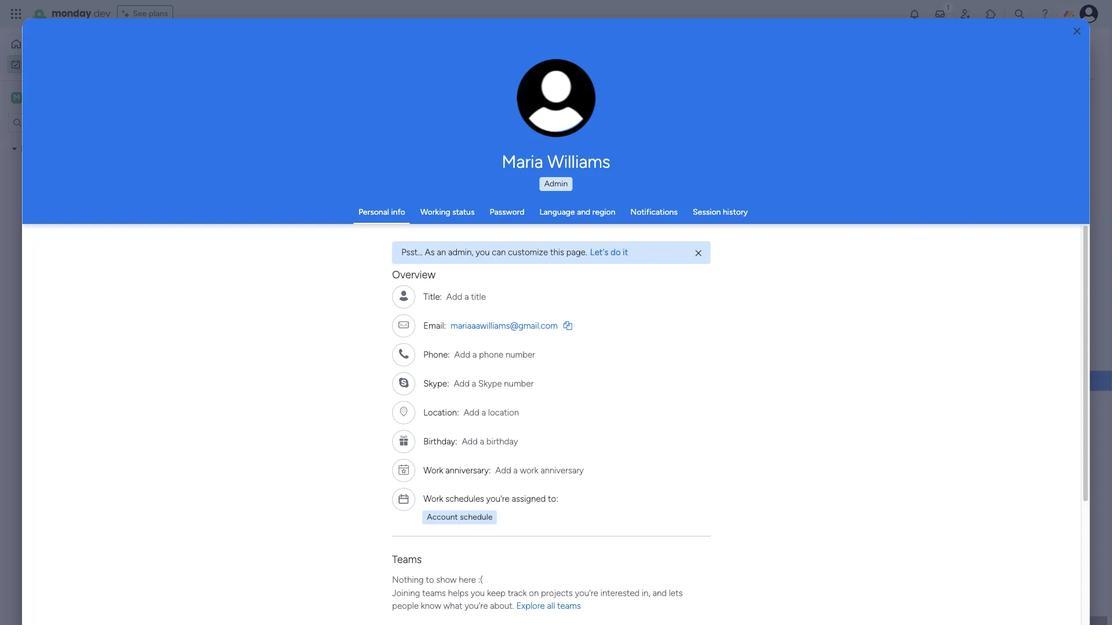 Task type: describe. For each thing, give the bounding box(es) containing it.
a for skype
[[472, 379, 476, 389]]

psst... as an admin, you can customize this page. let's do it
[[402, 247, 629, 258]]

dapulse x slim image
[[696, 248, 702, 259]]

notifications
[[631, 207, 678, 217]]

account schedule
[[427, 513, 493, 522]]

helps
[[448, 588, 469, 599]]

skype
[[479, 379, 502, 389]]

admin
[[544, 179, 568, 189]]

maria williams image
[[1080, 5, 1098, 23]]

1 vertical spatial you're
[[575, 588, 599, 599]]

account
[[427, 513, 458, 522]]

items
[[264, 231, 284, 241]]

change profile picture
[[532, 105, 581, 123]]

joining teams helps you keep track on projects you're interested in, and lets people know what you're about.
[[393, 588, 683, 612]]

/
[[249, 228, 254, 242]]

language and region
[[540, 207, 616, 217]]

public board image
[[25, 262, 36, 273]]

search everything image
[[1014, 8, 1025, 20]]

assigned
[[512, 494, 546, 505]]

phone:
[[424, 350, 450, 360]]

explore all teams
[[517, 601, 581, 612]]

session
[[693, 207, 721, 217]]

a for phone
[[473, 350, 477, 360]]

password link
[[490, 207, 525, 217]]

maria
[[502, 152, 543, 173]]

my team
[[27, 92, 65, 103]]

team
[[58, 144, 77, 154]]

password
[[490, 207, 525, 217]]

see
[[133, 9, 147, 19]]

title:
[[424, 292, 442, 302]]

:(
[[478, 575, 483, 586]]

0 horizontal spatial and
[[577, 207, 591, 217]]

copied! image
[[564, 322, 573, 330]]

1 vertical spatial work
[[520, 466, 539, 476]]

status
[[452, 207, 475, 217]]

add for add a title
[[447, 292, 463, 302]]

teams inside joining teams helps you keep track on projects you're interested in, and lets people know what you're about.
[[423, 588, 446, 599]]

list box containing my scrum team
[[0, 137, 148, 433]]

my work button
[[7, 55, 125, 73]]

joining
[[393, 588, 420, 599]]

track
[[508, 588, 527, 599]]

add down birthday
[[496, 466, 512, 476]]

picture
[[545, 114, 568, 123]]

a for birthday
[[480, 437, 485, 447]]

info
[[391, 207, 405, 217]]

0
[[257, 231, 262, 241]]

1 vertical spatial teams
[[558, 601, 581, 612]]

home button
[[7, 35, 125, 53]]

interested
[[601, 588, 640, 599]]

add for add a skype number
[[454, 379, 470, 389]]

region
[[593, 207, 616, 217]]

workspace image
[[11, 91, 23, 104]]

week
[[219, 228, 246, 242]]

on
[[529, 588, 539, 599]]

a up assigned
[[514, 466, 518, 476]]

number for skype: add a skype number
[[504, 379, 534, 389]]

my work
[[25, 59, 56, 69]]

help image
[[1039, 8, 1051, 20]]

can
[[492, 247, 506, 258]]

dev
[[94, 7, 110, 20]]

personal info
[[359, 207, 405, 217]]

nothing
[[393, 575, 424, 586]]

team
[[42, 92, 65, 103]]

bugs queue
[[40, 223, 84, 233]]

explore
[[517, 601, 545, 612]]

monday
[[52, 7, 91, 20]]

page.
[[567, 247, 588, 258]]

teams
[[393, 554, 422, 566]]

inbox image
[[934, 8, 946, 20]]

psst...
[[402, 247, 423, 258]]

williams
[[548, 152, 611, 173]]

as
[[425, 247, 435, 258]]

bugs
[[40, 223, 58, 233]]

1 image
[[943, 1, 954, 14]]

location: add a location
[[424, 408, 519, 418]]

monday dev
[[52, 7, 110, 20]]

work inside button
[[39, 59, 56, 69]]

projects
[[541, 588, 573, 599]]

anniversary
[[541, 466, 584, 476]]

working
[[420, 207, 450, 217]]

work anniversary: add a work anniversary
[[424, 466, 584, 476]]

birthday
[[487, 437, 518, 447]]

skype: add a skype number
[[424, 379, 534, 389]]

scrum
[[34, 144, 56, 154]]

workspace selection element
[[11, 91, 66, 105]]

work for work anniversary: add a work anniversary
[[424, 466, 444, 476]]

keep
[[487, 588, 506, 599]]

location:
[[424, 408, 459, 418]]

language
[[540, 207, 575, 217]]

what
[[444, 601, 463, 612]]

title
[[471, 292, 486, 302]]

all
[[547, 601, 555, 612]]

my for my scrum team
[[21, 144, 32, 154]]



Task type: locate. For each thing, give the bounding box(es) containing it.
work schedules you're assigned to:
[[424, 494, 559, 505]]

here
[[459, 575, 476, 586]]

teams button
[[393, 554, 422, 566]]

a left birthday
[[480, 437, 485, 447]]

and right in,
[[653, 588, 667, 599]]

you're down helps
[[465, 601, 488, 612]]

my inside workspace selection element
[[27, 92, 40, 103]]

Filter dashboard by text search field
[[171, 93, 280, 111]]

public board image
[[25, 163, 36, 174]]

close image
[[1074, 27, 1081, 36]]

number for phone: add a phone number
[[506, 350, 536, 360]]

phone: add a phone number
[[424, 350, 536, 360]]

you're up schedule
[[487, 494, 510, 505]]

this
[[551, 247, 565, 258]]

1 work from the top
[[424, 466, 444, 476]]

1 horizontal spatial work
[[520, 466, 539, 476]]

people
[[393, 601, 419, 612]]

teams down projects
[[558, 601, 581, 612]]

work
[[39, 59, 56, 69], [520, 466, 539, 476]]

and inside joining teams helps you keep track on projects you're interested in, and lets people know what you're about.
[[653, 588, 667, 599]]

add for add a phone number
[[455, 350, 471, 360]]

in,
[[642, 588, 651, 599]]

number right the phone
[[506, 350, 536, 360]]

schedule
[[460, 513, 493, 522]]

number right the skype
[[504, 379, 534, 389]]

caret down image
[[12, 145, 17, 153]]

change profile picture button
[[517, 59, 596, 138]]

add for add a location
[[464, 408, 480, 418]]

my right workspace image
[[27, 92, 40, 103]]

it
[[623, 247, 629, 258]]

0 vertical spatial you
[[476, 247, 490, 258]]

option
[[0, 138, 148, 141]]

work for work schedules you're assigned to:
[[424, 494, 444, 505]]

add right title:
[[447, 292, 463, 302]]

my inside my work button
[[25, 59, 37, 69]]

location
[[488, 408, 519, 418]]

personal
[[359, 207, 389, 217]]

0 vertical spatial work
[[424, 466, 444, 476]]

1 vertical spatial my
[[27, 92, 40, 103]]

add right skype:
[[454, 379, 470, 389]]

phone
[[479, 350, 504, 360]]

show
[[437, 575, 457, 586]]

select product image
[[10, 8, 22, 20]]

admin,
[[448, 247, 474, 258]]

a for location
[[482, 408, 486, 418]]

2 vertical spatial my
[[21, 144, 32, 154]]

personal info link
[[359, 207, 405, 217]]

working status
[[420, 207, 475, 217]]

my down home at the left
[[25, 59, 37, 69]]

session history
[[693, 207, 748, 217]]

an
[[437, 247, 446, 258]]

about.
[[490, 601, 515, 612]]

you down :(
[[471, 588, 485, 599]]

notifications image
[[909, 8, 921, 20]]

my for my team
[[27, 92, 40, 103]]

to:
[[548, 494, 559, 505]]

2 vertical spatial you're
[[465, 601, 488, 612]]

1 horizontal spatial and
[[653, 588, 667, 599]]

list box
[[0, 137, 148, 433]]

change
[[532, 105, 558, 113]]

invite members image
[[960, 8, 972, 20]]

plans
[[149, 9, 168, 19]]

let's
[[591, 247, 609, 258]]

number
[[506, 350, 536, 360], [504, 379, 534, 389]]

work up assigned
[[520, 466, 539, 476]]

Search in workspace field
[[24, 116, 97, 129]]

session history link
[[693, 207, 748, 217]]

2 work from the top
[[424, 494, 444, 505]]

and left region
[[577, 207, 591, 217]]

see plans button
[[117, 5, 173, 23]]

my right caret down icon
[[21, 144, 32, 154]]

add right "phone:"
[[455, 350, 471, 360]]

maria williams button
[[397, 152, 715, 173]]

0 vertical spatial teams
[[423, 588, 446, 599]]

apps image
[[985, 8, 997, 20]]

roadmap
[[40, 203, 74, 213]]

notifications link
[[631, 207, 678, 217]]

add for add a birthday
[[462, 437, 478, 447]]

medium
[[1057, 377, 1086, 386]]

birthday:
[[424, 437, 458, 447]]

1 vertical spatial and
[[653, 588, 667, 599]]

to
[[426, 575, 434, 586]]

add
[[447, 292, 463, 302], [455, 350, 471, 360], [454, 379, 470, 389], [464, 408, 480, 418], [462, 437, 478, 447], [496, 466, 512, 476]]

0 horizontal spatial work
[[39, 59, 56, 69]]

schedules
[[446, 494, 484, 505]]

1 vertical spatial you
[[471, 588, 485, 599]]

birthday: add a birthday
[[424, 437, 518, 447]]

anniversary:
[[446, 466, 491, 476]]

explore all teams link
[[517, 601, 581, 612]]

maria williams
[[502, 152, 611, 173]]

a left the skype
[[472, 379, 476, 389]]

profile
[[560, 105, 581, 113]]

teams
[[423, 588, 446, 599], [558, 601, 581, 612]]

m
[[13, 92, 20, 102]]

lets
[[669, 588, 683, 599]]

1 vertical spatial number
[[504, 379, 534, 389]]

language and region link
[[540, 207, 616, 217]]

0 horizontal spatial teams
[[423, 588, 446, 599]]

0 vertical spatial work
[[39, 59, 56, 69]]

nothing to show here :(
[[393, 575, 483, 586]]

customize
[[508, 247, 548, 258]]

this week / 0 items
[[195, 228, 284, 242]]

1 vertical spatial work
[[424, 494, 444, 505]]

you
[[476, 247, 490, 258], [471, 588, 485, 599]]

teams up know
[[423, 588, 446, 599]]

1 horizontal spatial teams
[[558, 601, 581, 612]]

know
[[421, 601, 442, 612]]

0 vertical spatial and
[[577, 207, 591, 217]]

a left title
[[465, 292, 469, 302]]

priority
[[1059, 353, 1085, 362]]

email:
[[424, 321, 446, 331]]

my for my work
[[25, 59, 37, 69]]

0 vertical spatial number
[[506, 350, 536, 360]]

0 vertical spatial my
[[25, 59, 37, 69]]

add down the location: add a location at the bottom
[[462, 437, 478, 447]]

add up birthday: add a birthday
[[464, 408, 480, 418]]

work down birthday:
[[424, 466, 444, 476]]

work down home at the left
[[39, 59, 56, 69]]

title: add a title
[[424, 292, 486, 302]]

mariaaawilliams@gmail.com
[[451, 321, 558, 331]]

you inside joining teams helps you keep track on projects you're interested in, and lets people know what you're about.
[[471, 588, 485, 599]]

work
[[424, 466, 444, 476], [424, 494, 444, 505]]

history
[[723, 207, 748, 217]]

a for title
[[465, 292, 469, 302]]

you're right projects
[[575, 588, 599, 599]]

home
[[27, 39, 49, 49]]

0 vertical spatial you're
[[487, 494, 510, 505]]

working status link
[[420, 207, 475, 217]]

a left location at the left
[[482, 408, 486, 418]]

a left the phone
[[473, 350, 477, 360]]

work up the account
[[424, 494, 444, 505]]

you left can
[[476, 247, 490, 258]]



Task type: vqa. For each thing, say whether or not it's contained in the screenshot.


